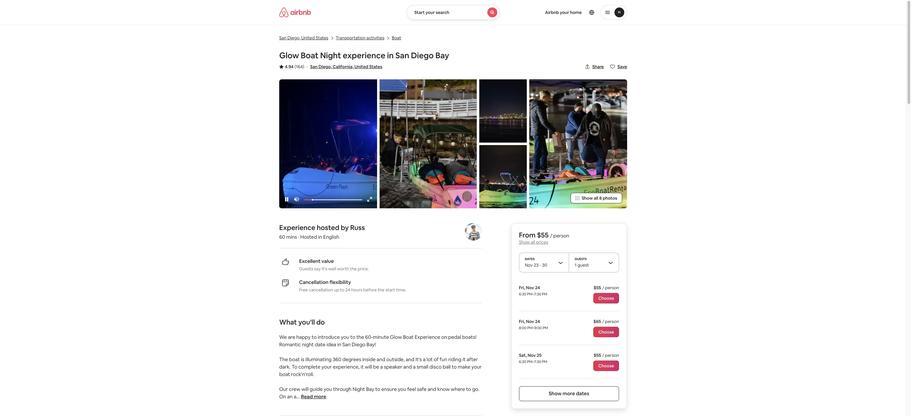 Task type: locate. For each thing, give the bounding box(es) containing it.
1 vertical spatial it's
[[416, 357, 422, 363]]

1 vertical spatial the
[[378, 288, 385, 293]]

2 vertical spatial pm
[[542, 360, 547, 365]]

and down the outside,
[[403, 364, 412, 371]]

and right the outside,
[[406, 357, 414, 363]]

to down 'riding'
[[452, 364, 457, 371]]

0 vertical spatial the
[[350, 267, 357, 272]]

0 vertical spatial 6:30
[[519, 292, 526, 297]]

experience inside we are happy to introduce you to the 60-minute glow boat  experience on pedal boats! romantic night date idea in san diego bay!
[[415, 335, 440, 341]]

show all prices button
[[519, 240, 548, 245]]

in right idea
[[337, 342, 341, 349]]

0 horizontal spatial will
[[301, 387, 309, 393]]

nov inside dates nov 23 - 30
[[525, 263, 533, 268]]

0 vertical spatial it's
[[322, 267, 327, 272]]

choose link for fri, nov 24 8:00 pm–9:00 pm
[[594, 327, 619, 338]]

say
[[314, 267, 321, 272]]

360
[[333, 357, 341, 363]]

learn more about the host, russ. image
[[465, 224, 482, 241], [465, 224, 482, 241]]

a left small
[[413, 364, 416, 371]]

minute
[[373, 335, 389, 341]]

diego, up 4.94 (164)
[[288, 35, 300, 41]]

read more button
[[301, 394, 326, 401]]

united up (164)
[[301, 35, 315, 41]]

1 vertical spatial choose link
[[594, 327, 619, 338]]

a
[[423, 357, 426, 363], [380, 364, 383, 371], [413, 364, 416, 371]]

1 horizontal spatial diego
[[411, 50, 434, 61]]

0 vertical spatial $55 / person
[[594, 286, 619, 291]]

0 vertical spatial united
[[301, 35, 315, 41]]

0 horizontal spatial experience
[[279, 224, 315, 232]]

0 vertical spatial choose link
[[594, 294, 619, 304]]

$55 / person
[[594, 286, 619, 291], [594, 353, 619, 359]]

0 horizontal spatial diego,
[[288, 35, 300, 41]]

our
[[279, 387, 288, 393]]

night
[[320, 50, 341, 61], [353, 387, 365, 393]]

lot
[[427, 357, 433, 363]]

hours
[[351, 288, 362, 293]]

1 horizontal spatial more
[[563, 391, 575, 398]]

show all 8 photos
[[582, 196, 617, 201]]

nov left 25
[[528, 353, 536, 359]]

6:30 inside fri, nov 24 6:30 pm–7:30 pm
[[519, 292, 526, 297]]

1 horizontal spatial glow
[[390, 335, 402, 341]]

more left dates
[[563, 391, 575, 398]]

1 horizontal spatial it's
[[416, 357, 422, 363]]

2 fri, from the top
[[519, 319, 525, 325]]

date
[[315, 342, 326, 349]]

2 choose from the top
[[599, 330, 614, 336]]

it down the inside
[[361, 364, 364, 371]]

1 horizontal spatial in
[[337, 342, 341, 349]]

2 vertical spatial $55
[[594, 353, 601, 359]]

your down illuminating
[[322, 364, 332, 371]]

small
[[417, 364, 428, 371]]

start
[[414, 10, 425, 15]]

show left 8
[[582, 196, 593, 201]]

2 vertical spatial boat
[[403, 335, 414, 341]]

0 vertical spatial in
[[387, 50, 394, 61]]

inside
[[362, 357, 376, 363]]

experience left on at the left bottom of the page
[[415, 335, 440, 341]]

fri, down dates nov 23 - 30
[[519, 286, 525, 291]]

0 vertical spatial boat
[[289, 357, 300, 363]]

you'll
[[298, 318, 315, 327]]

the left 'price.' on the left bottom of the page
[[350, 267, 357, 272]]

of
[[434, 357, 439, 363]]

experience,
[[333, 364, 360, 371]]

boat link
[[392, 34, 401, 41]]

in left english
[[318, 234, 322, 241]]

0 vertical spatial guests
[[575, 258, 587, 262]]

2 horizontal spatial in
[[387, 50, 394, 61]]

night light pedal boat in san diego bay image
[[479, 145, 527, 209], [479, 145, 527, 209]]

fri, inside fri, nov 24 6:30 pm–7:30 pm
[[519, 286, 525, 291]]

boat up the outside,
[[403, 335, 414, 341]]

$55 for sat, nov 25
[[594, 353, 601, 359]]

choose
[[599, 296, 614, 302], [599, 330, 614, 336], [599, 364, 614, 369]]

choose for fri, nov 24 8:00 pm–9:00 pm
[[599, 330, 614, 336]]

after
[[467, 357, 478, 363]]

0 vertical spatial glow
[[279, 50, 299, 61]]

· right (164)
[[307, 64, 308, 70]]

2 horizontal spatial a
[[423, 357, 426, 363]]

boat up to
[[289, 357, 300, 363]]

1 vertical spatial glow
[[390, 335, 402, 341]]

and up 'be' on the left
[[377, 357, 385, 363]]

/ for fri, nov 24 6:30 pm–7:30 pm
[[602, 286, 604, 291]]

sat, nov 25 6:30 pm–7:30 pm
[[519, 353, 547, 365]]

experience inside experience hosted by russ 60 mins · hosted in english
[[279, 224, 315, 232]]

show left prices
[[519, 240, 530, 245]]

24 for $65
[[535, 319, 540, 325]]

fri, inside the fri, nov 24 8:00 pm–9:00 pm
[[519, 319, 525, 325]]

1 vertical spatial boat
[[279, 372, 290, 378]]

san right idea
[[342, 342, 351, 349]]

safety and map instruction before  ride image
[[380, 80, 477, 209], [380, 80, 477, 209], [529, 80, 627, 209], [529, 80, 627, 209]]

more down guide
[[314, 394, 326, 401]]

boat up (164)
[[301, 50, 319, 61]]

1 vertical spatial in
[[318, 234, 322, 241]]

4.94 (164)
[[285, 64, 304, 70]]

bay inside our crew will guide you through night bay to ensure you feel safe and know where to go. on an a…
[[366, 387, 374, 393]]

pm for fri, nov 24 8:00 pm–9:00 pm
[[543, 326, 548, 331]]

will inside the boat is illuminating 360 degrees inside and outside, and it's a lot of fun riding it after dark. to complete your experience, it will be a speaker and a small disco ball to make your boat rock'n'roll.
[[365, 364, 372, 371]]

diego,
[[288, 35, 300, 41], [319, 64, 332, 70]]

nov for dates nov 23 - 30
[[525, 263, 533, 268]]

in down boat link
[[387, 50, 394, 61]]

night right through
[[353, 387, 365, 393]]

1 vertical spatial ·
[[298, 234, 299, 241]]

more
[[563, 391, 575, 398], [314, 394, 326, 401]]

1 fri, from the top
[[519, 286, 525, 291]]

0 vertical spatial choose
[[599, 296, 614, 302]]

1 horizontal spatial boat
[[392, 35, 401, 41]]

it's up small
[[416, 357, 422, 363]]

your right start
[[426, 10, 435, 15]]

0 horizontal spatial in
[[318, 234, 322, 241]]

boat right activities
[[392, 35, 401, 41]]

more inside button
[[314, 394, 326, 401]]

1 horizontal spatial guests
[[575, 258, 587, 262]]

start your search
[[414, 10, 449, 15]]

the inside we are happy to introduce you to the 60-minute glow boat  experience on pedal boats! romantic night date idea in san diego bay!
[[356, 335, 364, 341]]

1 6:30 from the top
[[519, 292, 526, 297]]

california,
[[333, 64, 354, 70]]

2 vertical spatial in
[[337, 342, 341, 349]]

1 vertical spatial choose
[[599, 330, 614, 336]]

nov inside fri, nov 24 6:30 pm–7:30 pm
[[526, 286, 534, 291]]

/ inside from $55 / person show all prices
[[550, 233, 552, 240]]

night up california,
[[320, 50, 341, 61]]

guests up guest
[[575, 258, 587, 262]]

hosted
[[300, 234, 317, 241]]

1 pm–7:30 from the top
[[527, 292, 541, 297]]

0 horizontal spatial all
[[531, 240, 535, 245]]

pm–7:30 inside fri, nov 24 6:30 pm–7:30 pm
[[527, 292, 541, 297]]

guests down excellent
[[299, 267, 313, 272]]

2 $55 / person from the top
[[594, 353, 619, 359]]

1 horizontal spatial it
[[463, 357, 466, 363]]

24 left hours
[[345, 288, 350, 293]]

the left the 60-
[[356, 335, 364, 341]]

24 down 23
[[535, 286, 540, 291]]

a right 'be' on the left
[[380, 364, 383, 371]]

nov for sat, nov 25 6:30 pm–7:30 pm
[[528, 353, 536, 359]]

1 horizontal spatial ·
[[307, 64, 308, 70]]

· san diego, california, united states
[[307, 64, 382, 70]]

boat down dark.
[[279, 372, 290, 378]]

2 vertical spatial the
[[356, 335, 364, 341]]

pm–7:30 down 23
[[527, 292, 541, 297]]

0 vertical spatial pm
[[542, 292, 547, 297]]

you left feel
[[398, 387, 406, 393]]

nov inside the sat, nov 25 6:30 pm–7:30 pm
[[528, 353, 536, 359]]

search
[[436, 10, 449, 15]]

pm–7:30 inside the sat, nov 25 6:30 pm–7:30 pm
[[527, 360, 541, 365]]

pedal
[[448, 335, 461, 341]]

2 vertical spatial choose link
[[594, 361, 619, 372]]

fri, up the '8:00'
[[519, 319, 525, 325]]

1 vertical spatial pm–7:30
[[527, 360, 541, 365]]

·
[[307, 64, 308, 70], [298, 234, 299, 241]]

excellent value guests say it's well worth the price.
[[299, 258, 369, 272]]

1 vertical spatial night
[[353, 387, 365, 393]]

glow boat night experience in san diego bay
[[279, 50, 449, 61]]

you right guide
[[324, 387, 332, 393]]

2 6:30 from the top
[[519, 360, 526, 365]]

and right 'safe'
[[428, 387, 436, 393]]

1 horizontal spatial will
[[365, 364, 372, 371]]

1 vertical spatial diego,
[[319, 64, 332, 70]]

share button
[[582, 62, 606, 72]]

1 horizontal spatial show
[[549, 391, 562, 398]]

boat inside we are happy to introduce you to the 60-minute glow boat  experience on pedal boats! romantic night date idea in san diego bay!
[[403, 335, 414, 341]]

24 up pm–9:00
[[535, 319, 540, 325]]

states down glow boat night experience in san diego bay
[[369, 64, 382, 70]]

to inside cancellation flexibility free cancellation up to 24 hours before the start time.
[[340, 288, 344, 293]]

1 $55 / person from the top
[[594, 286, 619, 291]]

0 vertical spatial fri,
[[519, 286, 525, 291]]

1 vertical spatial show
[[519, 240, 530, 245]]

1 vertical spatial guests
[[299, 267, 313, 272]]

24 inside cancellation flexibility free cancellation up to 24 hours before the start time.
[[345, 288, 350, 293]]

fun
[[440, 357, 447, 363]]

diego, left california,
[[319, 64, 332, 70]]

24 inside the fri, nov 24 8:00 pm–9:00 pm
[[535, 319, 540, 325]]

24 inside fri, nov 24 6:30 pm–7:30 pm
[[535, 286, 540, 291]]

0 horizontal spatial boat
[[301, 50, 319, 61]]

1 vertical spatial will
[[301, 387, 309, 393]]

0 horizontal spatial diego
[[352, 342, 365, 349]]

pm inside the fri, nov 24 8:00 pm–9:00 pm
[[543, 326, 548, 331]]

states left transportation
[[316, 35, 328, 41]]

prices
[[536, 240, 548, 245]]

experience up mins
[[279, 224, 315, 232]]

dates
[[525, 258, 535, 262]]

1 vertical spatial $55
[[594, 286, 601, 291]]

outside,
[[386, 357, 405, 363]]

all left 8
[[594, 196, 598, 201]]

0 horizontal spatial it's
[[322, 267, 327, 272]]

0 vertical spatial show
[[582, 196, 593, 201]]

2 horizontal spatial boat
[[403, 335, 414, 341]]

$55 / person for 24
[[594, 286, 619, 291]]

1 horizontal spatial bay
[[436, 50, 449, 61]]

1 vertical spatial all
[[531, 240, 535, 245]]

your left home
[[560, 10, 569, 15]]

in
[[387, 50, 394, 61], [318, 234, 322, 241], [337, 342, 341, 349]]

1 horizontal spatial you
[[341, 335, 349, 341]]

crew
[[289, 387, 300, 393]]

0 vertical spatial $55
[[537, 231, 549, 240]]

1 vertical spatial fri,
[[519, 319, 525, 325]]

1 vertical spatial pm
[[543, 326, 548, 331]]

1 horizontal spatial night
[[353, 387, 365, 393]]

0 vertical spatial will
[[365, 364, 372, 371]]

flexibility
[[330, 280, 351, 286]]

pm inside the sat, nov 25 6:30 pm–7:30 pm
[[542, 360, 547, 365]]

bay for diego
[[436, 50, 449, 61]]

will up the read
[[301, 387, 309, 393]]

6:30 for fri,
[[519, 292, 526, 297]]

is
[[301, 357, 304, 363]]

0 vertical spatial it
[[463, 357, 466, 363]]

0 vertical spatial ·
[[307, 64, 308, 70]]

nov inside the fri, nov 24 8:00 pm–9:00 pm
[[526, 319, 534, 325]]

pm for sat, nov 25 6:30 pm–7:30 pm
[[542, 360, 547, 365]]

happy
[[296, 335, 311, 341]]

our crew will guide you through night bay to ensure you feel safe and know where to go. on an a…
[[279, 387, 479, 401]]

1 vertical spatial diego
[[352, 342, 365, 349]]

it's
[[322, 267, 327, 272], [416, 357, 422, 363]]

/
[[550, 233, 552, 240], [602, 286, 604, 291], [602, 319, 604, 325], [602, 353, 604, 359]]

1 choose from the top
[[599, 296, 614, 302]]

your inside button
[[426, 10, 435, 15]]

1 vertical spatial $55 / person
[[594, 353, 619, 359]]

san right (164)
[[310, 64, 318, 70]]

united
[[301, 35, 315, 41], [355, 64, 368, 70]]

6:30 inside the sat, nov 25 6:30 pm–7:30 pm
[[519, 360, 526, 365]]

start
[[386, 288, 395, 293]]

1 horizontal spatial diego,
[[319, 64, 332, 70]]

your
[[426, 10, 435, 15], [560, 10, 569, 15], [322, 364, 332, 371], [472, 364, 482, 371]]

san inside we are happy to introduce you to the 60-minute glow boat  experience on pedal boats! romantic night date idea in san diego bay!
[[342, 342, 351, 349]]

Start your search search field
[[407, 5, 500, 20]]

sat,
[[519, 353, 527, 359]]

person inside from $55 / person show all prices
[[553, 233, 569, 240]]

united down experience
[[355, 64, 368, 70]]

0 vertical spatial all
[[594, 196, 598, 201]]

0 horizontal spatial more
[[314, 394, 326, 401]]

fri,
[[519, 286, 525, 291], [519, 319, 525, 325]]

· right mins
[[298, 234, 299, 241]]

24
[[535, 286, 540, 291], [345, 288, 350, 293], [535, 319, 540, 325]]

it's right say
[[322, 267, 327, 272]]

1 vertical spatial boat
[[301, 50, 319, 61]]

1 vertical spatial bay
[[366, 387, 374, 393]]

1 vertical spatial experience
[[415, 335, 440, 341]]

on
[[279, 394, 286, 401]]

pm inside fri, nov 24 6:30 pm–7:30 pm
[[542, 292, 547, 297]]

degrees
[[342, 357, 361, 363]]

will
[[365, 364, 372, 371], [301, 387, 309, 393]]

diego
[[411, 50, 434, 61], [352, 342, 365, 349]]

0 horizontal spatial show
[[519, 240, 530, 245]]

1 vertical spatial states
[[369, 64, 382, 70]]

do
[[316, 318, 325, 327]]

it up make
[[463, 357, 466, 363]]

you right introduce
[[341, 335, 349, 341]]

save button
[[608, 62, 630, 72]]

1 horizontal spatial experience
[[415, 335, 440, 341]]

-
[[540, 263, 541, 268]]

60
[[279, 234, 285, 241]]

san up the 4.94
[[279, 35, 287, 41]]

the inside the excellent value guests say it's well worth the price.
[[350, 267, 357, 272]]

0 horizontal spatial bay
[[366, 387, 374, 393]]

will down the inside
[[365, 364, 372, 371]]

· inside experience hosted by russ 60 mins · hosted in english
[[298, 234, 299, 241]]

1 vertical spatial it
[[361, 364, 364, 371]]

0 vertical spatial diego,
[[288, 35, 300, 41]]

english
[[323, 234, 339, 241]]

0 horizontal spatial a
[[380, 364, 383, 371]]

eco boat rentals is happy to introduce you all to our new night time light up tour on our pedal boats in san diego bay image
[[479, 80, 527, 143], [479, 80, 527, 143]]

more for read
[[314, 394, 326, 401]]

disco
[[430, 364, 442, 371]]

the left 'start' in the left bottom of the page
[[378, 288, 385, 293]]

dates
[[576, 391, 589, 398]]

1 horizontal spatial united
[[355, 64, 368, 70]]

all left prices
[[531, 240, 535, 245]]

2 vertical spatial choose
[[599, 364, 614, 369]]

fri, for $65 / person
[[519, 319, 525, 325]]

8
[[599, 196, 602, 201]]

a…
[[294, 394, 300, 401]]

0 horizontal spatial it
[[361, 364, 364, 371]]

experience
[[343, 50, 385, 61]]

2 pm–7:30 from the top
[[527, 360, 541, 365]]

pm–7:30 down 25
[[527, 360, 541, 365]]

show left dates
[[549, 391, 562, 398]]

experience
[[279, 224, 315, 232], [415, 335, 440, 341]]

nov up pm–9:00
[[526, 319, 534, 325]]

2 vertical spatial show
[[549, 391, 562, 398]]

0 horizontal spatial ·
[[298, 234, 299, 241]]

1 choose link from the top
[[594, 294, 619, 304]]

a left lot
[[423, 357, 426, 363]]

$55 for fri, nov 24
[[594, 286, 601, 291]]

2 choose link from the top
[[594, 327, 619, 338]]

3 choose from the top
[[599, 364, 614, 369]]

0 vertical spatial night
[[320, 50, 341, 61]]

read
[[301, 394, 313, 401]]

san diego, united states link
[[279, 34, 328, 41]]

2 horizontal spatial show
[[582, 196, 593, 201]]

nov down 23
[[526, 286, 534, 291]]

san down boat link
[[396, 50, 409, 61]]

the for price.
[[350, 267, 357, 272]]

glow right minute
[[390, 335, 402, 341]]

nov down dates
[[525, 263, 533, 268]]

1 vertical spatial united
[[355, 64, 368, 70]]

to right up
[[340, 288, 344, 293]]

glow up the 4.94
[[279, 50, 299, 61]]

an
[[287, 394, 293, 401]]

0 horizontal spatial united
[[301, 35, 315, 41]]

3 choose link from the top
[[594, 361, 619, 372]]

it's inside the boat is illuminating 360 degrees inside and outside, and it's a lot of fun riding it after dark. to complete your experience, it will be a speaker and a small disco ball to make your boat rock'n'roll.
[[416, 357, 422, 363]]

1 vertical spatial 6:30
[[519, 360, 526, 365]]



Task type: vqa. For each thing, say whether or not it's contained in the screenshot.


Task type: describe. For each thing, give the bounding box(es) containing it.
san diego, california, united states link
[[310, 64, 382, 70]]

pm–9:00
[[527, 326, 542, 331]]

/ for sat, nov 25 6:30 pm–7:30 pm
[[602, 353, 604, 359]]

to inside the boat is illuminating 360 degrees inside and outside, and it's a lot of fun riding it after dark. to complete your experience, it will be a speaker and a small disco ball to make your boat rock'n'roll.
[[452, 364, 457, 371]]

through
[[333, 387, 352, 393]]

night
[[302, 342, 314, 349]]

30
[[542, 263, 547, 268]]

transportation activities link
[[336, 34, 384, 41]]

choose link for fri, nov 24 6:30 pm–7:30 pm
[[594, 294, 619, 304]]

activities
[[367, 35, 384, 41]]

guest
[[578, 263, 589, 268]]

be
[[373, 364, 379, 371]]

boats!
[[462, 335, 476, 341]]

guests inside the excellent value guests say it's well worth the price.
[[299, 267, 313, 272]]

pm–7:30 for 25
[[527, 360, 541, 365]]

cancellation
[[299, 280, 329, 286]]

person for sat, nov 25 6:30 pm–7:30 pm
[[605, 353, 619, 359]]

bay for night
[[366, 387, 374, 393]]

ball
[[443, 364, 451, 371]]

to left the 60-
[[350, 335, 355, 341]]

go.
[[472, 387, 479, 393]]

introduce
[[318, 335, 340, 341]]

0 vertical spatial states
[[316, 35, 328, 41]]

home
[[570, 10, 582, 15]]

it's inside the excellent value guests say it's well worth the price.
[[322, 267, 327, 272]]

your inside profile element
[[560, 10, 569, 15]]

the for 60-
[[356, 335, 364, 341]]

in inside we are happy to introduce you to the 60-minute glow boat  experience on pedal boats! romantic night date idea in san diego bay!
[[337, 342, 341, 349]]

0 horizontal spatial you
[[324, 387, 332, 393]]

the
[[279, 357, 288, 363]]

transportation
[[336, 35, 366, 41]]

show inside from $55 / person show all prices
[[519, 240, 530, 245]]

60-
[[365, 335, 373, 341]]

glow inside we are happy to introduce you to the 60-minute glow boat  experience on pedal boats! romantic night date idea in san diego bay!
[[390, 335, 402, 341]]

24 for $55
[[535, 286, 540, 291]]

pm–7:30 for 24
[[527, 292, 541, 297]]

(164)
[[295, 64, 304, 70]]

from $55 / person show all prices
[[519, 231, 569, 245]]

feel
[[407, 387, 416, 393]]

fri, nov 24 6:30 pm–7:30 pm
[[519, 286, 547, 297]]

25
[[537, 353, 542, 359]]

before
[[363, 288, 377, 293]]

show for show more dates
[[549, 391, 562, 398]]

pm for fri, nov 24 6:30 pm–7:30 pm
[[542, 292, 547, 297]]

san inside san diego, united states link
[[279, 35, 287, 41]]

airbnb your home
[[545, 10, 582, 15]]

mins
[[286, 234, 297, 241]]

well
[[328, 267, 336, 272]]

on
[[441, 335, 447, 341]]

idea
[[327, 342, 336, 349]]

person for fri, nov 24 8:00 pm–9:00 pm
[[605, 319, 619, 325]]

price.
[[358, 267, 369, 272]]

23
[[534, 263, 539, 268]]

start your search button
[[407, 5, 500, 20]]

in inside experience hosted by russ 60 mins · hosted in english
[[318, 234, 322, 241]]

value
[[322, 258, 334, 265]]

will inside our crew will guide you through night bay to ensure you feel safe and know where to go. on an a…
[[301, 387, 309, 393]]

your down after
[[472, 364, 482, 371]]

know
[[437, 387, 450, 393]]

speaker
[[384, 364, 402, 371]]

where
[[451, 387, 465, 393]]

guide
[[310, 387, 323, 393]]

share
[[592, 64, 604, 70]]

$55 inside from $55 / person show all prices
[[537, 231, 549, 240]]

excellent
[[299, 258, 321, 265]]

by russ
[[341, 224, 365, 232]]

night inside our crew will guide you through night bay to ensure you feel safe and know where to go. on an a…
[[353, 387, 365, 393]]

you inside we are happy to introduce you to the 60-minute glow boat  experience on pedal boats! romantic night date idea in san diego bay!
[[341, 335, 349, 341]]

6:30 for sat,
[[519, 360, 526, 365]]

choose for fri, nov 24 6:30 pm–7:30 pm
[[599, 296, 614, 302]]

read more
[[301, 394, 326, 401]]

to
[[292, 364, 297, 371]]

to left the ensure on the bottom left of the page
[[375, 387, 380, 393]]

cancellation flexibility free cancellation up to 24 hours before the start time.
[[299, 280, 406, 293]]

diego, inside san diego, united states link
[[288, 35, 300, 41]]

are
[[288, 335, 295, 341]]

fri, nov 24 8:00 pm–9:00 pm
[[519, 319, 548, 331]]

the inside cancellation flexibility free cancellation up to 24 hours before the start time.
[[378, 288, 385, 293]]

profile element
[[507, 0, 627, 25]]

1 horizontal spatial a
[[413, 364, 416, 371]]

show more dates
[[549, 391, 589, 398]]

0 vertical spatial boat
[[392, 35, 401, 41]]

safe
[[417, 387, 427, 393]]

show all 8 photos link
[[571, 193, 622, 204]]

person for fri, nov 24 6:30 pm–7:30 pm
[[605, 286, 619, 291]]

we are happy to introduce you to the 60-minute glow boat  experience on pedal boats! romantic night date idea in san diego bay!
[[279, 335, 476, 349]]

and inside our crew will guide you through night bay to ensure you feel safe and know where to go. on an a…
[[428, 387, 436, 393]]

nov for fri, nov 24 6:30 pm–7:30 pm
[[526, 286, 534, 291]]

rock'n'roll.
[[291, 372, 314, 378]]

more for show
[[563, 391, 575, 398]]

choose for sat, nov 25 6:30 pm–7:30 pm
[[599, 364, 614, 369]]

2 horizontal spatial you
[[398, 387, 406, 393]]

complete
[[299, 364, 321, 371]]

/ for fri, nov 24 8:00 pm–9:00 pm
[[602, 319, 604, 325]]

dark.
[[279, 364, 291, 371]]

illuminating
[[305, 357, 332, 363]]

cancellation
[[309, 288, 333, 293]]

the boat is illuminating 360 degrees inside and outside, and it's a lot of fun riding it after dark. to complete your experience, it will be a speaker and a small disco ball to make your boat rock'n'roll.
[[279, 357, 482, 378]]

diego inside we are happy to introduce you to the 60-minute glow boat  experience on pedal boats! romantic night date idea in san diego bay!
[[352, 342, 365, 349]]

san diego, united states
[[279, 35, 328, 41]]

from
[[519, 231, 536, 240]]

free
[[299, 288, 308, 293]]

0 vertical spatial diego
[[411, 50, 434, 61]]

nov for fri, nov 24 8:00 pm–9:00 pm
[[526, 319, 534, 325]]

airbnb your home link
[[541, 6, 586, 19]]

0 horizontal spatial glow
[[279, 50, 299, 61]]

choose link for sat, nov 25 6:30 pm–7:30 pm
[[594, 361, 619, 372]]

0 horizontal spatial night
[[320, 50, 341, 61]]

to left the go.
[[466, 387, 471, 393]]

airbnb
[[545, 10, 559, 15]]

$55 / person for 25
[[594, 353, 619, 359]]

we
[[279, 335, 287, 341]]

experience hosted by russ 60 mins · hosted in english
[[279, 224, 365, 241]]

up
[[334, 288, 339, 293]]

photos
[[603, 196, 617, 201]]

to up date
[[312, 335, 317, 341]]

what you'll do
[[279, 318, 325, 327]]

guests inside guests 1 guest
[[575, 258, 587, 262]]

8:00
[[519, 326, 527, 331]]

all inside from $55 / person show all prices
[[531, 240, 535, 245]]

save
[[618, 64, 627, 70]]

1 horizontal spatial states
[[369, 64, 382, 70]]

romantic
[[279, 342, 301, 349]]

1
[[575, 263, 577, 268]]

dates nov 23 - 30
[[525, 258, 547, 268]]

fri, for $55 / person
[[519, 286, 525, 291]]

1 horizontal spatial all
[[594, 196, 598, 201]]

show for show all 8 photos
[[582, 196, 593, 201]]

riding
[[448, 357, 461, 363]]



